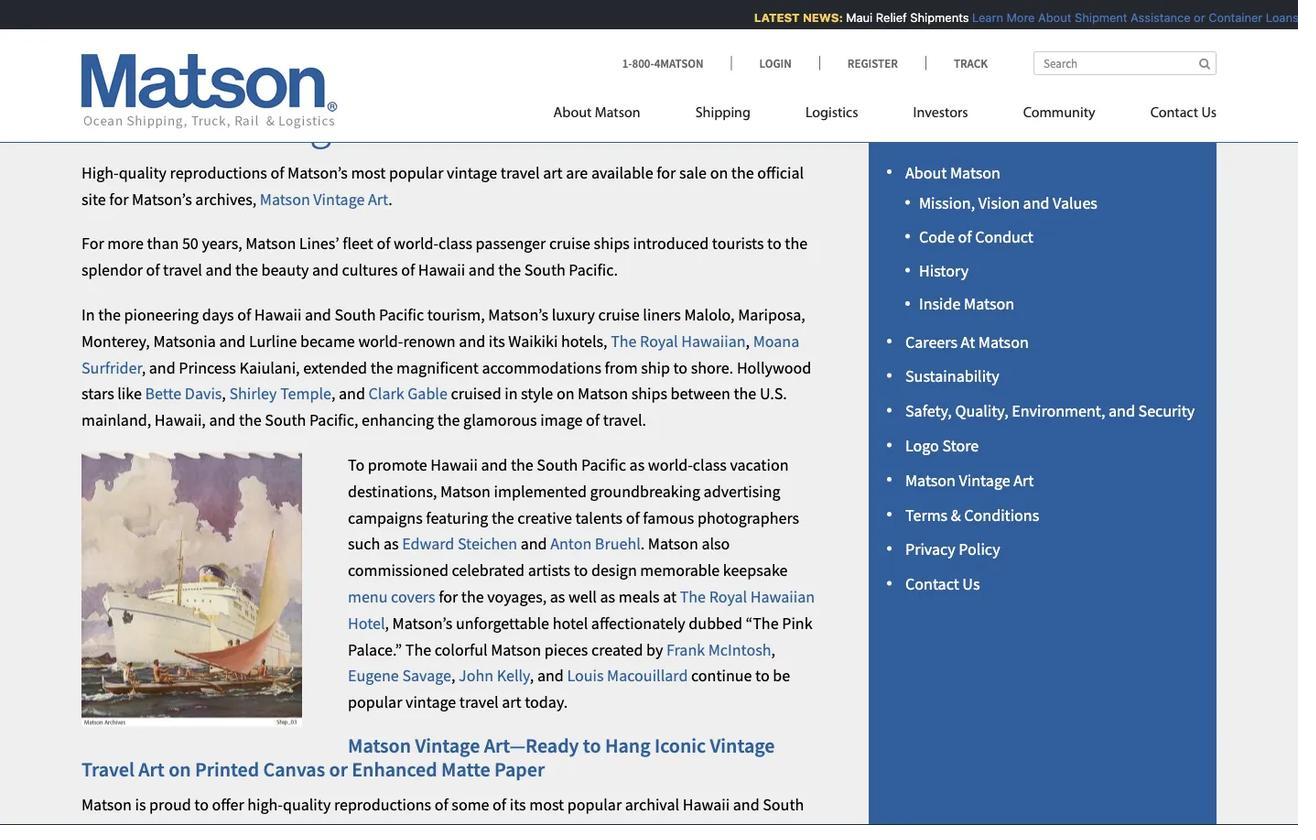 Task type: vqa. For each thing, say whether or not it's contained in the screenshot.
Overview Transportation Services on the bottom of page
no



Task type: describe. For each thing, give the bounding box(es) containing it.
matson inside for more than 50 years, matson lines' fleet of world-class passenger cruise ships introduced tourists to the splendor of travel and the beauty and cultures of hawaii and the south pacific.
[[246, 233, 296, 254]]

official inside high-quality reproductions of matson's most popular vintage travel art are available for sale on the official site for matson's archives,
[[758, 162, 804, 183]]

are
[[566, 162, 588, 183]]

is
[[135, 794, 146, 815]]

blue matson logo with ocean, shipping, truck, rail and logistics written beneath it. image
[[82, 54, 338, 129]]

bruehl
[[595, 534, 641, 554]]

matson up at
[[965, 294, 1015, 314]]

loans
[[1260, 11, 1293, 24]]

of left some
[[435, 794, 449, 815]]

the inside , and princess kaiulani, extended the magnificent accommodations from ship to shore. hollywood stars like
[[371, 357, 393, 378]]

princess
[[179, 357, 236, 378]]

vintage up some
[[415, 733, 480, 758]]

>
[[1296, 11, 1299, 24]]

campaigns
[[348, 507, 423, 528]]

art inside high-quality reproductions of matson's most popular vintage travel art are available for sale on the official site for matson's archives,
[[543, 162, 563, 183]]

art inside about matson links section
[[1014, 470, 1034, 491]]

contact us inside contact us "link"
[[1151, 106, 1217, 120]]

savage
[[402, 666, 452, 686]]

colorful
[[435, 639, 488, 660]]

community link
[[996, 97, 1124, 134]]

most inside matson is proud to offer high-quality reproductions of some of its most popular archival hawaii and south pacific inspired vintage travel art for sale on the official site for matson's archives. matson vintage ar
[[530, 794, 564, 815]]

like
[[117, 383, 142, 404]]

news:
[[796, 11, 837, 24]]

hawaiian for the royal hawaiian hotel
[[751, 586, 815, 607]]

of inside in the pioneering days of hawaii and south pacific tourism, matson's luxury cruise liners malolo, mariposa, monterey, matsonia and lurline became world-renown and its waikiki hotels,
[[237, 304, 251, 325]]

waikiki
[[509, 331, 558, 351]]

matson inside top menu navigation
[[595, 106, 641, 120]]

image
[[541, 410, 583, 430]]

world- inside for more than 50 years, matson lines' fleet of world-class passenger cruise ships introduced tourists to the splendor of travel and the beauty and cultures of hawaii and the south pacific.
[[394, 233, 439, 254]]

popular inside high-quality reproductions of matson's most popular vintage travel art are available for sale on the official site for matson's archives,
[[389, 162, 444, 183]]

quality inside high-quality reproductions of matson's most popular vintage travel art are available for sale on the official site for matson's archives,
[[119, 162, 167, 183]]

matson up lines'
[[260, 189, 310, 209]]

1-
[[622, 55, 632, 71]]

register link
[[820, 55, 926, 71]]

vintage up matson vintage art .
[[220, 96, 352, 151]]

the inside ', matson's unforgettable hotel affectionately dubbed "the pink palace." the colorful matson pieces created by'
[[406, 639, 432, 660]]

the down the 'shirley'
[[239, 410, 262, 430]]

years,
[[202, 233, 242, 254]]

hawaii,
[[155, 410, 206, 430]]

moana surfrider link
[[82, 331, 800, 378]]

more
[[1000, 11, 1029, 24]]

travel inside matson is proud to offer high-quality reproductions of some of its most popular archival hawaii and south pacific inspired vintage travel art for sale on the official site for matson's archives. matson vintage ar
[[243, 821, 282, 825]]

to inside , and princess kaiulani, extended the magnificent accommodations from ship to shore. hollywood stars like
[[674, 357, 688, 378]]

inside matson
[[920, 294, 1015, 314]]

shipments
[[904, 11, 963, 24]]

john
[[459, 666, 494, 686]]

matson's up matson vintage art .
[[288, 162, 348, 183]]

safety, quality, environment, and security
[[906, 401, 1196, 421]]

matson inside to promote hawaii and the south pacific as world-class vacation destinations, matson implemented groundbreaking advertising campaigns featuring the creative talents of famous photographers such as
[[441, 481, 491, 502]]

, left john
[[452, 666, 456, 686]]

and inside cruised in style on matson ships between the u.s. mainland, hawaii, and the south pacific, enhancing the glamorous image of travel.
[[209, 410, 236, 430]]

cultures
[[342, 260, 398, 280]]

well
[[569, 586, 597, 607]]

hawaiian for the royal hawaiian ,
[[682, 331, 746, 351]]

and inside matson is proud to offer high-quality reproductions of some of its most popular archival hawaii and south pacific inspired vintage travel art for sale on the official site for matson's archives. matson vintage ar
[[733, 794, 760, 815]]

matson's inside matson is proud to offer high-quality reproductions of some of its most popular archival hawaii and south pacific inspired vintage travel art for sale on the official site for matson's archives. matson vintage ar
[[509, 821, 570, 825]]

for more than 50 years, matson lines' fleet of world-class passenger cruise ships introduced tourists to the splendor of travel and the beauty and cultures of hawaii and the south pacific.
[[82, 233, 808, 280]]

matson up high-
[[82, 96, 212, 151]]

hawaii inside matson is proud to offer high-quality reproductions of some of its most popular archival hawaii and south pacific inspired vintage travel art for sale on the official site for matson's archives. matson vintage ar
[[683, 794, 730, 815]]

some
[[452, 794, 490, 815]]

to inside . matson also commissioned celebrated artists to design memorable keepsake menu covers for the voyages, as well as meals at
[[574, 560, 588, 581]]

vintage inside matson is proud to offer high-quality reproductions of some of its most popular archival hawaii and south pacific inspired vintage travel art for sale on the official site for matson's archives. matson vintage ar
[[189, 821, 240, 825]]

about matson inside section
[[906, 162, 1001, 183]]

for right available
[[657, 162, 676, 183]]

the up implemented
[[511, 455, 534, 475]]

policy
[[959, 539, 1001, 560]]

vision
[[979, 193, 1020, 213]]

logo
[[906, 435, 940, 456]]

stars
[[82, 383, 114, 404]]

hollywood
[[737, 357, 812, 378]]

continue
[[692, 666, 752, 686]]

&
[[951, 505, 961, 525]]

royal for the royal hawaiian hotel
[[710, 586, 747, 607]]

canvas
[[263, 757, 325, 782]]

1 horizontal spatial or
[[1188, 11, 1199, 24]]

gable
[[408, 383, 448, 404]]

of inside about matson links section
[[959, 226, 972, 247]]

art inside matson vintage art—ready to hang iconic vintage travel art on printed canvas or enhanced matte paper
[[139, 757, 165, 782]]

the up steichen
[[492, 507, 515, 528]]

high-
[[82, 162, 119, 183]]

pacific inside matson is proud to offer high-quality reproductions of some of its most popular archival hawaii and south pacific inspired vintage travel art for sale on the official site for matson's archives. matson vintage ar
[[82, 821, 126, 825]]

advertising
[[704, 481, 781, 502]]

also
[[702, 534, 730, 554]]

the royal hawaiian ,
[[611, 331, 753, 351]]

pacific inside in the pioneering days of hawaii and south pacific tourism, matson's luxury cruise liners malolo, mariposa, monterey, matsonia and lurline became world-renown and its waikiki hotels,
[[379, 304, 424, 325]]

quality inside matson is proud to offer high-quality reproductions of some of its most popular archival hawaii and south pacific inspired vintage travel art for sale on the official site for matson's archives. matson vintage ar
[[283, 794, 331, 815]]

about matson links
[[888, 101, 1057, 126]]

matson's inside ', matson's unforgettable hotel affectionately dubbed "the pink palace." the colorful matson pieces created by'
[[393, 613, 453, 633]]

to inside matson is proud to offer high-quality reproductions of some of its most popular archival hawaii and south pacific inspired vintage travel art for sale on the official site for matson's archives. matson vintage ar
[[194, 794, 209, 815]]

matson right at
[[979, 331, 1029, 352]]

reproductions inside matson is proud to offer high-quality reproductions of some of its most popular archival hawaii and south pacific inspired vintage travel art for sale on the official site for matson's archives. matson vintage ar
[[334, 794, 432, 815]]

sale inside high-quality reproductions of matson's most popular vintage travel art are available for sale on the official site for matson's archives,
[[680, 162, 707, 183]]

bette
[[145, 383, 182, 404]]

of inside to promote hawaii and the south pacific as world-class vacation destinations, matson implemented groundbreaking advertising campaigns featuring the creative talents of famous photographers such as
[[626, 507, 640, 528]]

vintage inside high-quality reproductions of matson's most popular vintage travel art are available for sale on the official site for matson's archives,
[[447, 162, 498, 183]]

talents
[[576, 507, 623, 528]]

of right cultures
[[401, 260, 415, 280]]

logo store
[[906, 435, 979, 456]]

travel.
[[603, 410, 647, 430]]

shirley
[[229, 383, 277, 404]]

privacy
[[906, 539, 956, 560]]

pacific,
[[310, 410, 359, 430]]

art inside matson is proud to offer high-quality reproductions of some of its most popular archival hawaii and south pacific inspired vintage travel art for sale on the official site for matson's archives. matson vintage ar
[[285, 821, 305, 825]]

4matson
[[655, 55, 704, 71]]

matson inside cruised in style on matson ships between the u.s. mainland, hawaii, and the south pacific, enhancing the glamorous image of travel.
[[578, 383, 628, 404]]

on inside high-quality reproductions of matson's most popular vintage travel art are available for sale on the official site for matson's archives,
[[710, 162, 728, 183]]

palace."
[[348, 639, 402, 660]]

, inside , and princess kaiulani, extended the magnificent accommodations from ship to shore. hollywood stars like
[[142, 357, 146, 378]]

maui
[[840, 11, 866, 24]]

eugene savage link
[[348, 666, 452, 686]]

matson up terms
[[906, 470, 956, 491]]

assistance
[[1124, 11, 1184, 24]]

of down than on the top left
[[146, 260, 160, 280]]

terms & conditions link
[[906, 505, 1040, 525]]

, left the 'shirley'
[[222, 383, 226, 404]]

careers at matson
[[906, 331, 1029, 352]]

contact inside "link"
[[1151, 106, 1199, 120]]

its inside in the pioneering days of hawaii and south pacific tourism, matson's luxury cruise liners malolo, mariposa, monterey, matsonia and lurline became world-renown and its waikiki hotels,
[[489, 331, 505, 351]]

, up pacific,
[[332, 383, 336, 404]]

hotels,
[[561, 331, 608, 351]]

implemented
[[494, 481, 587, 502]]

shipping link
[[668, 97, 778, 134]]

terms & conditions
[[906, 505, 1040, 525]]

the down "years,"
[[235, 260, 258, 280]]

art inside the continue to be popular vintage travel art today.
[[502, 692, 522, 713]]

hawaii inside to promote hawaii and the south pacific as world-class vacation destinations, matson implemented groundbreaking advertising campaigns featuring the creative talents of famous photographers such as
[[431, 455, 478, 475]]

to inside the continue to be popular vintage travel art today.
[[756, 666, 770, 686]]

be
[[773, 666, 791, 686]]

renown
[[403, 331, 456, 351]]

lines'
[[299, 233, 339, 254]]

between
[[671, 383, 731, 404]]

in
[[505, 383, 518, 404]]

about up mission,
[[906, 162, 947, 183]]

sale inside matson is proud to offer high-quality reproductions of some of its most popular archival hawaii and south pacific inspired vintage travel art for sale on the official site for matson's archives. matson vintage ar
[[331, 821, 359, 825]]

0 vertical spatial contact us link
[[1124, 97, 1217, 134]]

0 horizontal spatial matson vintage art link
[[260, 189, 389, 209]]

groundbreaking
[[590, 481, 701, 502]]

created
[[592, 639, 643, 660]]

monterey,
[[82, 331, 150, 351]]

matson vintage art .
[[260, 189, 393, 209]]

bette davis , shirley temple , and clark gable
[[145, 383, 448, 404]]

at
[[663, 586, 677, 607]]

promote
[[368, 455, 428, 475]]

, and princess kaiulani, extended the magnificent accommodations from ship to shore. hollywood stars like
[[82, 357, 812, 404]]

matson left the 'is'
[[82, 794, 132, 815]]

conditions
[[965, 505, 1040, 525]]

, left moana
[[746, 331, 750, 351]]

and inside frank mcintosh , eugene savage , john kelly , and louis macouillard
[[538, 666, 564, 686]]

official inside matson is proud to offer high-quality reproductions of some of its most popular archival hawaii and south pacific inspired vintage travel art for sale on the official site for matson's archives. matson vintage ar
[[409, 821, 456, 825]]

pink
[[782, 613, 813, 633]]

matson inside . matson also commissioned celebrated artists to design memorable keepsake menu covers for the voyages, as well as meals at
[[648, 534, 699, 554]]

contact us inside about matson links section
[[906, 574, 980, 594]]

ships inside cruised in style on matson ships between the u.s. mainland, hawaii, and the south pacific, enhancing the glamorous image of travel.
[[632, 383, 668, 404]]

about right more on the top
[[1032, 11, 1065, 24]]

ships inside for more than 50 years, matson lines' fleet of world-class passenger cruise ships introduced tourists to the splendor of travel and the beauty and cultures of hawaii and the south pacific.
[[594, 233, 630, 254]]

. inside . matson also commissioned celebrated artists to design memorable keepsake menu covers for the voyages, as well as meals at
[[641, 534, 645, 554]]

popular inside the continue to be popular vintage travel art today.
[[348, 692, 402, 713]]

vintage right 'iconic'
[[710, 733, 775, 758]]

macouillard
[[607, 666, 688, 686]]

the down gable
[[438, 410, 460, 430]]

davis
[[185, 383, 222, 404]]

malolo,
[[685, 304, 735, 325]]

clark gable link
[[369, 383, 448, 404]]

matson inside matson vintage art—ready to hang iconic vintage travel art on printed canvas or enhanced matte paper
[[348, 733, 411, 758]]

matson's up than on the top left
[[132, 189, 192, 209]]

matson is proud to offer high-quality reproductions of some of its most popular archival hawaii and south pacific inspired vintage travel art for sale on the official site for matson's archives. matson vintage ar
[[82, 794, 804, 825]]

hawaii inside in the pioneering days of hawaii and south pacific tourism, matson's luxury cruise liners malolo, mariposa, monterey, matsonia and lurline became world-renown and its waikiki hotels,
[[255, 304, 302, 325]]

luxury
[[552, 304, 595, 325]]

the left u.s.
[[734, 383, 757, 404]]

mcintosh
[[709, 639, 772, 660]]

commissioned
[[348, 560, 449, 581]]

safety,
[[906, 401, 952, 421]]

affectionately
[[592, 613, 686, 633]]

u.s.
[[760, 383, 788, 404]]



Task type: locate. For each thing, give the bounding box(es) containing it.
to up well
[[574, 560, 588, 581]]

about down register
[[888, 101, 940, 126]]

matson's inside in the pioneering days of hawaii and south pacific tourism, matson's luxury cruise liners malolo, mariposa, monterey, matsonia and lurline became world-renown and its waikiki hotels,
[[488, 304, 549, 325]]

art
[[543, 162, 563, 183], [502, 692, 522, 713], [285, 821, 305, 825]]

and inside to promote hawaii and the south pacific as world-class vacation destinations, matson implemented groundbreaking advertising campaigns featuring the creative talents of famous photographers such as
[[481, 455, 508, 475]]

edward
[[402, 534, 455, 554]]

art down the 'kelly'
[[502, 692, 522, 713]]

0 horizontal spatial hawaiian
[[682, 331, 746, 351]]

eugene
[[348, 666, 399, 686]]

about matson link
[[554, 97, 668, 134], [906, 162, 1001, 183]]

community
[[1024, 106, 1096, 120]]

of down groundbreaking
[[626, 507, 640, 528]]

its left waikiki
[[489, 331, 505, 351]]

matson down eugene
[[348, 733, 411, 758]]

about matson links section
[[846, 56, 1240, 825]]

matson vintage art link up terms & conditions
[[906, 470, 1034, 491]]

2 horizontal spatial art
[[543, 162, 563, 183]]

popular inside matson is proud to offer high-quality reproductions of some of its most popular archival hawaii and south pacific inspired vintage travel art for sale on the official site for matson's archives. matson vintage ar
[[568, 794, 622, 815]]

reproductions up archives, in the left of the page
[[170, 162, 267, 183]]

travel inside the continue to be popular vintage travel art today.
[[460, 692, 499, 713]]

on down the shipping link
[[710, 162, 728, 183]]

and inside , and princess kaiulani, extended the magnificent accommodations from ship to shore. hollywood stars like
[[149, 357, 176, 378]]

matson down from
[[578, 383, 628, 404]]

royal up dubbed
[[710, 586, 747, 607]]

cruised
[[451, 383, 502, 404]]

hawaii right archival
[[683, 794, 730, 815]]

cruise for liners
[[599, 304, 640, 325]]

1 horizontal spatial art
[[502, 692, 522, 713]]

royal inside the royal hawaiian hotel
[[710, 586, 747, 607]]

art up the 'is'
[[139, 757, 165, 782]]

0 vertical spatial matson vintage art link
[[260, 189, 389, 209]]

travel inside for more than 50 years, matson lines' fleet of world-class passenger cruise ships introduced tourists to the splendor of travel and the beauty and cultures of hawaii and the south pacific.
[[163, 260, 202, 280]]

matson up the 'kelly'
[[491, 639, 541, 660]]

as left well
[[550, 586, 565, 607]]

matte
[[441, 757, 491, 782]]

art down canvas
[[285, 821, 305, 825]]

mission, vision and values link
[[920, 193, 1098, 213]]

bette davis link
[[145, 383, 222, 404]]

world- inside in the pioneering days of hawaii and south pacific tourism, matson's luxury cruise liners malolo, mariposa, monterey, matsonia and lurline became world-renown and its waikiki hotels,
[[358, 331, 403, 351]]

for down some
[[487, 821, 506, 825]]

high-quality reproductions of matson's most popular vintage travel art are available for sale on the official site for matson's archives,
[[82, 162, 804, 209]]

0 horizontal spatial contact us link
[[906, 574, 980, 594]]

unforgettable
[[456, 613, 550, 633]]

0 horizontal spatial or
[[329, 757, 348, 782]]

1 horizontal spatial pacific
[[379, 304, 424, 325]]

royal
[[640, 331, 678, 351], [710, 586, 747, 607]]

matson down famous at the bottom of the page
[[648, 534, 699, 554]]

about matson
[[554, 106, 641, 120], [906, 162, 1001, 183]]

vintage up fleet
[[314, 189, 365, 209]]

the up from
[[611, 331, 637, 351]]

matson's up waikiki
[[488, 304, 549, 325]]

0 horizontal spatial its
[[489, 331, 505, 351]]

0 horizontal spatial quality
[[119, 162, 167, 183]]

0 vertical spatial matson vintage art
[[82, 96, 412, 151]]

matson vintage art up terms & conditions
[[906, 470, 1034, 491]]

1 vertical spatial vintage
[[406, 692, 456, 713]]

matson's down covers
[[393, 613, 453, 633]]

its inside matson is proud to offer high-quality reproductions of some of its most popular archival hawaii and south pacific inspired vintage travel art for sale on the official site for matson's archives. matson vintage ar
[[510, 794, 526, 815]]

the down celebrated
[[461, 586, 484, 607]]

0 horizontal spatial most
[[351, 162, 386, 183]]

about matson inside top menu navigation
[[554, 106, 641, 120]]

class inside for more than 50 years, matson lines' fleet of world-class passenger cruise ships introduced tourists to the splendor of travel and the beauty and cultures of hawaii and the south pacific.
[[439, 233, 473, 254]]

class up advertising
[[693, 455, 727, 475]]

0 vertical spatial or
[[1188, 11, 1199, 24]]

2 vertical spatial world-
[[648, 455, 693, 475]]

most inside high-quality reproductions of matson's most popular vintage travel art are available for sale on the official site for matson's archives,
[[351, 162, 386, 183]]

0 vertical spatial quality
[[119, 162, 167, 183]]

2 vertical spatial vintage
[[189, 821, 240, 825]]

archives,
[[195, 189, 257, 209]]

1 vertical spatial ships
[[632, 383, 668, 404]]

about matson link down 1-
[[554, 97, 668, 134]]

south inside matson is proud to offer high-quality reproductions of some of its most popular archival hawaii and south pacific inspired vintage travel art for sale on the official site for matson's archives. matson vintage ar
[[763, 794, 804, 815]]

hawaiian up pink
[[751, 586, 815, 607]]

as up groundbreaking
[[630, 455, 645, 475]]

clark
[[369, 383, 405, 404]]

1 horizontal spatial matson vintage art link
[[906, 470, 1034, 491]]

contact down privacy
[[906, 574, 960, 594]]

cruise inside in the pioneering days of hawaii and south pacific tourism, matson's luxury cruise liners malolo, mariposa, monterey, matsonia and lurline became world-renown and its waikiki hotels,
[[599, 304, 640, 325]]

1 horizontal spatial about matson
[[906, 162, 1001, 183]]

us
[[1202, 106, 1217, 120], [963, 574, 980, 594]]

careers at matson link
[[906, 331, 1029, 352]]

0 horizontal spatial us
[[963, 574, 980, 594]]

2 vertical spatial art
[[285, 821, 305, 825]]

matson down track
[[944, 101, 1007, 126]]

0 horizontal spatial contact us
[[906, 574, 980, 594]]

1 vertical spatial pacific
[[582, 455, 627, 475]]

the right at
[[680, 586, 706, 607]]

0 vertical spatial most
[[351, 162, 386, 183]]

the inside in the pioneering days of hawaii and south pacific tourism, matson's luxury cruise liners malolo, mariposa, monterey, matsonia and lurline became world-renown and its waikiki hotels,
[[98, 304, 121, 325]]

for
[[82, 233, 104, 254]]

sale
[[680, 162, 707, 183], [331, 821, 359, 825]]

contact inside about matson links section
[[906, 574, 960, 594]]

1 horizontal spatial matson vintage art
[[906, 470, 1034, 491]]

track link
[[926, 55, 988, 71]]

official down logistics link
[[758, 162, 804, 183]]

shipping
[[696, 106, 751, 120]]

travel left are
[[501, 162, 540, 183]]

0 vertical spatial contact
[[1151, 106, 1199, 120]]

for right covers
[[439, 586, 458, 607]]

top menu navigation
[[554, 97, 1217, 134]]

temple
[[280, 383, 332, 404]]

. up cultures
[[389, 189, 393, 209]]

learn
[[966, 11, 997, 24]]

vintage inside the continue to be popular vintage travel art today.
[[406, 692, 456, 713]]

to inside for more than 50 years, matson lines' fleet of world-class passenger cruise ships introduced tourists to the splendor of travel and the beauty and cultures of hawaii and the south pacific.
[[768, 233, 782, 254]]

class left passenger
[[439, 233, 473, 254]]

the inside matson is proud to offer high-quality reproductions of some of its most popular archival hawaii and south pacific inspired vintage travel art for sale on the official site for matson's archives. matson vintage ar
[[383, 821, 406, 825]]

matson down 1-
[[595, 106, 641, 120]]

site inside high-quality reproductions of matson's most popular vintage travel art are available for sale on the official site for matson's archives,
[[82, 189, 106, 209]]

for inside . matson also commissioned celebrated artists to design memorable keepsake menu covers for the voyages, as well as meals at
[[439, 586, 458, 607]]

1 vertical spatial popular
[[348, 692, 402, 713]]

on inside cruised in style on matson ships between the u.s. mainland, hawaii, and the south pacific, enhancing the glamorous image of travel.
[[557, 383, 575, 404]]

.
[[389, 189, 393, 209], [641, 534, 645, 554]]

creative
[[518, 507, 572, 528]]

south inside for more than 50 years, matson lines' fleet of world-class passenger cruise ships introduced tourists to the splendor of travel and the beauty and cultures of hawaii and the south pacific.
[[525, 260, 566, 280]]

1 horizontal spatial cruise
[[599, 304, 640, 325]]

sale down 'enhanced'
[[331, 821, 359, 825]]

0 horizontal spatial about matson link
[[554, 97, 668, 134]]

the inside high-quality reproductions of matson's most popular vintage travel art are available for sale on the official site for matson's archives,
[[732, 162, 754, 183]]

the royal hawaiian link
[[611, 331, 746, 351]]

1 horizontal spatial reproductions
[[334, 794, 432, 815]]

0 horizontal spatial .
[[389, 189, 393, 209]]

0 vertical spatial ships
[[594, 233, 630, 254]]

its
[[489, 331, 505, 351], [510, 794, 526, 815]]

0 vertical spatial about matson link
[[554, 97, 668, 134]]

reproductions down 'enhanced'
[[334, 794, 432, 815]]

of inside cruised in style on matson ships between the u.s. mainland, hawaii, and the south pacific, enhancing the glamorous image of travel.
[[586, 410, 600, 430]]

days
[[202, 304, 234, 325]]

on inside matson is proud to offer high-quality reproductions of some of its most popular archival hawaii and south pacific inspired vintage travel art for sale on the official site for matson's archives. matson vintage ar
[[362, 821, 380, 825]]

of right "code"
[[959, 226, 972, 247]]

enhancing
[[362, 410, 434, 430]]

the royal hawaiian hotel link
[[348, 586, 815, 633]]

most down paper
[[530, 794, 564, 815]]

Search search field
[[1034, 51, 1217, 75]]

0 horizontal spatial the
[[406, 639, 432, 660]]

quality up "more"
[[119, 162, 167, 183]]

1 horizontal spatial sale
[[680, 162, 707, 183]]

1 horizontal spatial the
[[611, 331, 637, 351]]

contact us down search image
[[1151, 106, 1217, 120]]

1 vertical spatial about matson link
[[906, 162, 1001, 183]]

code
[[920, 226, 955, 247]]

hawaiian inside the royal hawaiian hotel
[[751, 586, 815, 607]]

the inside . matson also commissioned celebrated artists to design memorable keepsake menu covers for the voyages, as well as meals at
[[461, 586, 484, 607]]

about
[[1032, 11, 1065, 24], [888, 101, 940, 126], [554, 106, 592, 120], [906, 162, 947, 183]]

about inside top menu navigation
[[554, 106, 592, 120]]

2 vertical spatial popular
[[568, 794, 622, 815]]

world- inside to promote hawaii and the south pacific as world-class vacation destinations, matson implemented groundbreaking advertising campaigns featuring the creative talents of famous photographers such as
[[648, 455, 693, 475]]

of inside high-quality reproductions of matson's most popular vintage travel art are available for sale on the official site for matson's archives,
[[271, 162, 284, 183]]

1 horizontal spatial contact us link
[[1124, 97, 1217, 134]]

proud
[[149, 794, 191, 815]]

pacific up groundbreaking
[[582, 455, 627, 475]]

1 horizontal spatial class
[[693, 455, 727, 475]]

keepsake
[[723, 560, 788, 581]]

the for the royal hawaiian ,
[[611, 331, 637, 351]]

vintage
[[220, 96, 352, 151], [314, 189, 365, 209], [959, 470, 1011, 491], [415, 733, 480, 758], [710, 733, 775, 758], [691, 821, 742, 825]]

us inside contact us "link"
[[1202, 106, 1217, 120]]

vacation
[[730, 455, 789, 475]]

celebrated
[[452, 560, 525, 581]]

1 vertical spatial contact
[[906, 574, 960, 594]]

1 vertical spatial royal
[[710, 586, 747, 607]]

frank mcintosh , eugene savage , john kelly , and louis macouillard
[[348, 639, 776, 686]]

site down high-
[[82, 189, 106, 209]]

menu covers link
[[348, 586, 436, 607]]

privacy policy
[[906, 539, 1001, 560]]

kaiulani,
[[239, 357, 300, 378]]

official
[[758, 162, 804, 183], [409, 821, 456, 825]]

hang
[[605, 733, 651, 758]]

ship
[[641, 357, 670, 378]]

1 vertical spatial reproductions
[[334, 794, 432, 815]]

contact us link down the privacy policy
[[906, 574, 980, 594]]

popular up for more than 50 years, matson lines' fleet of world-class passenger cruise ships introduced tourists to the splendor of travel and the beauty and cultures of hawaii and the south pacific.
[[389, 162, 444, 183]]

1 vertical spatial us
[[963, 574, 980, 594]]

1 vertical spatial its
[[510, 794, 526, 815]]

vintage up the terms & conditions link
[[959, 470, 1011, 491]]

1 vertical spatial matson vintage art
[[906, 470, 1034, 491]]

0 horizontal spatial official
[[409, 821, 456, 825]]

such
[[348, 534, 380, 554]]

0 vertical spatial .
[[389, 189, 393, 209]]

to left hang
[[583, 733, 601, 758]]

travel down 50
[[163, 260, 202, 280]]

of right fleet
[[377, 233, 391, 254]]

royal for the royal hawaiian ,
[[640, 331, 678, 351]]

the inside the royal hawaiian hotel
[[680, 586, 706, 607]]

to right tourists
[[768, 233, 782, 254]]

pacific inside to promote hawaii and the south pacific as world-class vacation destinations, matson implemented groundbreaking advertising campaigns featuring the creative talents of famous photographers such as
[[582, 455, 627, 475]]

relief
[[870, 11, 901, 24]]

inside
[[920, 294, 961, 314]]

None search field
[[1034, 51, 1217, 75]]

hawaiian
[[682, 331, 746, 351], [751, 586, 815, 607]]

1 vertical spatial world-
[[358, 331, 403, 351]]

contact us link down search image
[[1124, 97, 1217, 134]]

south inside in the pioneering days of hawaii and south pacific tourism, matson's luxury cruise liners malolo, mariposa, monterey, matsonia and lurline became world-renown and its waikiki hotels,
[[335, 304, 376, 325]]

travel inside high-quality reproductions of matson's most popular vintage travel art are available for sale on the official site for matson's archives,
[[501, 162, 540, 183]]

0 vertical spatial vintage
[[447, 162, 498, 183]]

0 vertical spatial popular
[[389, 162, 444, 183]]

cruise
[[549, 233, 591, 254], [599, 304, 640, 325]]

1 vertical spatial official
[[409, 821, 456, 825]]

1 vertical spatial the
[[680, 586, 706, 607]]

, up today.
[[530, 666, 534, 686]]

meals
[[619, 586, 660, 607]]

1 vertical spatial matson vintage art link
[[906, 470, 1034, 491]]

the
[[611, 331, 637, 351], [680, 586, 706, 607], [406, 639, 432, 660]]

royal down the liners
[[640, 331, 678, 351]]

sustainability
[[906, 366, 1000, 387]]

of right some
[[493, 794, 507, 815]]

logo store link
[[906, 435, 979, 456]]

1 vertical spatial site
[[459, 821, 484, 825]]

pieces
[[545, 639, 588, 660]]

1 horizontal spatial contact us
[[1151, 106, 1217, 120]]

0 horizontal spatial royal
[[640, 331, 678, 351]]

the down passenger
[[499, 260, 521, 280]]

site down some
[[459, 821, 484, 825]]

0 horizontal spatial about matson
[[554, 106, 641, 120]]

1 horizontal spatial its
[[510, 794, 526, 815]]

contact us
[[1151, 106, 1217, 120], [906, 574, 980, 594]]

800-
[[632, 55, 655, 71]]

world- up cultures
[[394, 233, 439, 254]]

0 vertical spatial site
[[82, 189, 106, 209]]

matson up the featuring
[[441, 481, 491, 502]]

matson inside ', matson's unforgettable hotel affectionately dubbed "the pink palace." the colorful matson pieces created by'
[[491, 639, 541, 660]]

menu
[[348, 586, 388, 607]]

hawaii up lurline
[[255, 304, 302, 325]]

security
[[1139, 401, 1196, 421]]

matson's down paper
[[509, 821, 570, 825]]

for down high-
[[109, 189, 129, 209]]

0 vertical spatial us
[[1202, 106, 1217, 120]]

printed
[[195, 757, 259, 782]]

as right well
[[600, 586, 616, 607]]

0 vertical spatial world-
[[394, 233, 439, 254]]

south inside cruised in style on matson ships between the u.s. mainland, hawaii, and the south pacific, enhancing the glamorous image of travel.
[[265, 410, 306, 430]]

of up matson vintage art .
[[271, 162, 284, 183]]

about up are
[[554, 106, 592, 120]]

reproductions inside high-quality reproductions of matson's most popular vintage travel art are available for sale on the official site for matson's archives,
[[170, 162, 267, 183]]

hotel
[[553, 613, 588, 633]]

0 vertical spatial the
[[611, 331, 637, 351]]

1 horizontal spatial contact
[[1151, 106, 1199, 120]]

frank mcintosh link
[[667, 639, 772, 660]]

0 vertical spatial sale
[[680, 162, 707, 183]]

1 vertical spatial cruise
[[599, 304, 640, 325]]

quality
[[119, 162, 167, 183], [283, 794, 331, 815]]

as down campaigns
[[384, 534, 399, 554]]

store
[[943, 435, 979, 456]]

and
[[1024, 193, 1050, 213], [206, 260, 232, 280], [312, 260, 339, 280], [469, 260, 495, 280], [305, 304, 331, 325], [219, 331, 246, 351], [459, 331, 486, 351], [149, 357, 176, 378], [339, 383, 365, 404], [1109, 401, 1136, 421], [209, 410, 236, 430], [481, 455, 508, 475], [521, 534, 547, 554], [538, 666, 564, 686], [733, 794, 760, 815]]

vintage inside about matson links section
[[959, 470, 1011, 491]]

matson
[[82, 96, 212, 151], [944, 101, 1007, 126], [595, 106, 641, 120], [951, 162, 1001, 183], [260, 189, 310, 209], [246, 233, 296, 254], [965, 294, 1015, 314], [979, 331, 1029, 352], [578, 383, 628, 404], [906, 470, 956, 491], [441, 481, 491, 502], [648, 534, 699, 554], [491, 639, 541, 660], [348, 733, 411, 758], [82, 794, 132, 815], [637, 821, 688, 825]]

0 vertical spatial about matson
[[554, 106, 641, 120]]

for down canvas
[[308, 821, 328, 825]]

steichen
[[458, 534, 518, 554]]

0 horizontal spatial sale
[[331, 821, 359, 825]]

terms
[[906, 505, 948, 525]]

tourists
[[712, 233, 764, 254]]

eugene's savage festival of the sea celebrates the ocean's bounty and is available from matson vintage art. image
[[0, 0, 1299, 56]]

matson vintage art link up lines'
[[260, 189, 389, 209]]

popular up archives.
[[568, 794, 622, 815]]

1 vertical spatial hawaiian
[[751, 586, 815, 607]]

1 vertical spatial or
[[329, 757, 348, 782]]

0 horizontal spatial ships
[[594, 233, 630, 254]]

0 vertical spatial class
[[439, 233, 473, 254]]

site inside matson is proud to offer high-quality reproductions of some of its most popular archival hawaii and south pacific inspired vintage travel art for sale on the official site for matson's archives. matson vintage ar
[[459, 821, 484, 825]]

0 horizontal spatial pacific
[[82, 821, 126, 825]]

surfrider
[[82, 357, 142, 378]]

cruise for ships
[[549, 233, 591, 254]]

hawaii up tourism,
[[418, 260, 465, 280]]

2 horizontal spatial pacific
[[582, 455, 627, 475]]

0 horizontal spatial matson vintage art
[[82, 96, 412, 151]]

container
[[1202, 11, 1256, 24]]

search image
[[1200, 57, 1211, 69]]

1 vertical spatial about matson
[[906, 162, 1001, 183]]

0 horizontal spatial cruise
[[549, 233, 591, 254]]

hawaii up the featuring
[[431, 455, 478, 475]]

matson down archival
[[637, 821, 688, 825]]

south inside to promote hawaii and the south pacific as world-class vacation destinations, matson implemented groundbreaking advertising campaigns featuring the creative talents of famous photographers such as
[[537, 455, 578, 475]]

matson vintage art inside about matson links section
[[906, 470, 1034, 491]]

on inside matson vintage art—ready to hang iconic vintage travel art on printed canvas or enhanced matte paper
[[169, 757, 191, 782]]

, up like
[[142, 357, 146, 378]]

vintage down savage
[[406, 692, 456, 713]]

about matson link up mission,
[[906, 162, 1001, 183]]

matson vintage art up archives, in the left of the page
[[82, 96, 412, 151]]

1 vertical spatial class
[[693, 455, 727, 475]]

1 vertical spatial contact us link
[[906, 574, 980, 594]]

vintage inside matson is proud to offer high-quality reproductions of some of its most popular archival hawaii and south pacific inspired vintage travel art for sale on the official site for matson's archives. matson vintage ar
[[691, 821, 742, 825]]

quality down canvas
[[283, 794, 331, 815]]

art up fleet
[[368, 189, 389, 209]]

0 vertical spatial official
[[758, 162, 804, 183]]

or inside matson vintage art—ready to hang iconic vintage travel art on printed canvas or enhanced matte paper
[[329, 757, 348, 782]]

1 vertical spatial art
[[502, 692, 522, 713]]

famous
[[643, 507, 695, 528]]

art up high-quality reproductions of matson's most popular vintage travel art are available for sale on the official site for matson's archives,
[[361, 96, 412, 151]]

high-
[[248, 794, 283, 815]]

pacific down travel
[[82, 821, 126, 825]]

1 vertical spatial quality
[[283, 794, 331, 815]]

fleet
[[343, 233, 374, 254]]

, up "be"
[[772, 639, 776, 660]]

0 vertical spatial hawaiian
[[682, 331, 746, 351]]

class inside to promote hawaii and the south pacific as world-class vacation destinations, matson implemented groundbreaking advertising campaigns featuring the creative talents of famous photographers such as
[[693, 455, 727, 475]]

pacific up renown
[[379, 304, 424, 325]]

shirley temple link
[[229, 383, 332, 404]]

archives.
[[573, 821, 634, 825]]

us inside about matson links section
[[963, 574, 980, 594]]

, inside ', matson's unforgettable hotel affectionately dubbed "the pink palace." the colorful matson pieces created by'
[[385, 613, 389, 633]]

hawaii inside for more than 50 years, matson lines' fleet of world-class passenger cruise ships introduced tourists to the splendor of travel and the beauty and cultures of hawaii and the south pacific.
[[418, 260, 465, 280]]

1 horizontal spatial royal
[[710, 586, 747, 607]]

moana surfrider
[[82, 331, 800, 378]]

magnificent
[[397, 357, 479, 378]]

the for the royal hawaiian hotel
[[680, 586, 706, 607]]

1 vertical spatial .
[[641, 534, 645, 554]]

1 horizontal spatial .
[[641, 534, 645, 554]]

0 vertical spatial contact us
[[1151, 106, 1217, 120]]

2 horizontal spatial the
[[680, 586, 706, 607]]

0 horizontal spatial class
[[439, 233, 473, 254]]

0 horizontal spatial art
[[285, 821, 305, 825]]

1 horizontal spatial most
[[530, 794, 564, 815]]

world-
[[394, 233, 439, 254], [358, 331, 403, 351], [648, 455, 693, 475]]

1 horizontal spatial hawaiian
[[751, 586, 815, 607]]

to right ship
[[674, 357, 688, 378]]

cruise left the liners
[[599, 304, 640, 325]]

the right tourists
[[785, 233, 808, 254]]

matson up vision
[[951, 162, 1001, 183]]

popular
[[389, 162, 444, 183], [348, 692, 402, 713], [568, 794, 622, 815]]

, down menu covers 'link'
[[385, 613, 389, 633]]

1 horizontal spatial us
[[1202, 106, 1217, 120]]

0 vertical spatial royal
[[640, 331, 678, 351]]

lurline cruise ship greeted by outriggers is part of the matson vintage art collection. image
[[82, 452, 302, 727]]

0 horizontal spatial site
[[82, 189, 106, 209]]

about matson up mission,
[[906, 162, 1001, 183]]

became
[[300, 331, 355, 351]]

history
[[920, 260, 969, 281]]

featuring
[[426, 507, 489, 528]]

, matson's unforgettable hotel affectionately dubbed "the pink palace." the colorful matson pieces created by
[[348, 613, 813, 660]]

1 vertical spatial contact us
[[906, 574, 980, 594]]

1 horizontal spatial about matson link
[[906, 162, 1001, 183]]

destinations,
[[348, 481, 437, 502]]



